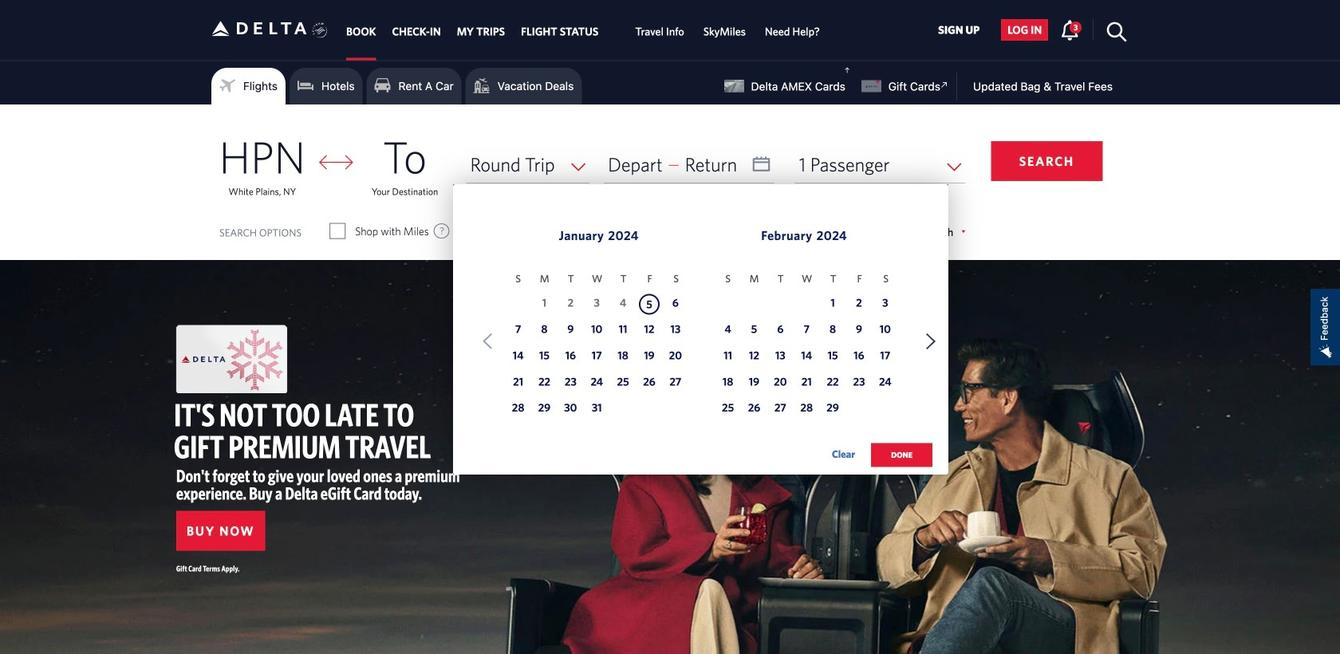 Task type: locate. For each thing, give the bounding box(es) containing it.
None text field
[[604, 146, 775, 183]]

skyteam image
[[312, 5, 328, 55]]

this link opens another site in a new window that may not follow the same accessibility policies as delta air lines. image
[[937, 77, 953, 93]]

tab panel
[[0, 105, 1341, 484]]

None field
[[466, 146, 590, 183], [795, 146, 966, 183], [466, 146, 590, 183], [795, 146, 966, 183]]

tab list
[[338, 0, 830, 60]]

None checkbox
[[330, 223, 345, 239], [615, 223, 630, 239], [330, 223, 345, 239], [615, 223, 630, 239]]

calendar expanded, use arrow keys to select date application
[[453, 184, 949, 484]]

delta air lines image
[[211, 4, 307, 53]]



